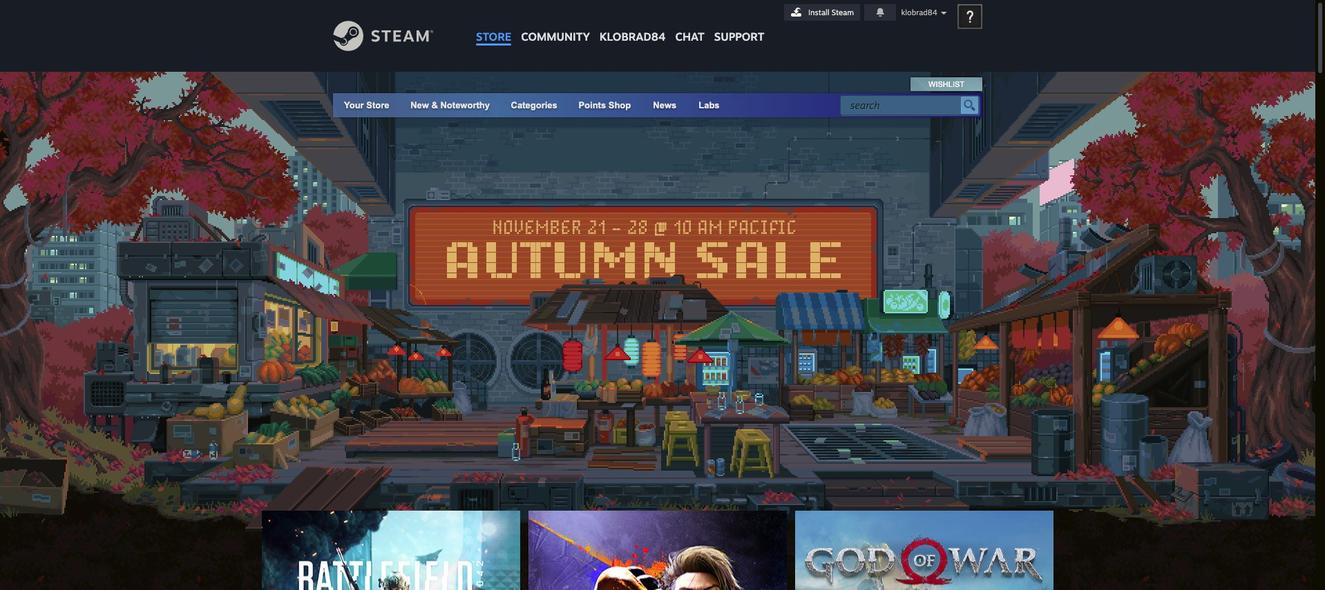 Task type: describe. For each thing, give the bounding box(es) containing it.
search text field
[[851, 97, 958, 115]]

install steam link
[[784, 4, 860, 21]]

wishlist
[[929, 80, 965, 88]]

your
[[344, 100, 364, 111]]

1 horizontal spatial klobrad84
[[901, 8, 938, 17]]

community link
[[516, 0, 595, 50]]

your store
[[344, 100, 389, 111]]

new
[[411, 100, 429, 111]]

labs
[[699, 100, 720, 111]]

klobrad84 link
[[595, 0, 671, 50]]

store
[[476, 30, 511, 44]]

wishlist link
[[911, 77, 982, 91]]

news link
[[642, 93, 688, 117]]

install
[[808, 8, 830, 17]]

store
[[366, 100, 389, 111]]

new & noteworthy
[[411, 100, 490, 111]]

new & noteworthy link
[[411, 100, 490, 111]]

support
[[714, 30, 765, 44]]



Task type: locate. For each thing, give the bounding box(es) containing it.
shop
[[609, 100, 631, 111]]

chat
[[675, 30, 705, 44]]

labs link
[[688, 93, 731, 117]]

0 horizontal spatial klobrad84
[[600, 30, 666, 44]]

&
[[431, 100, 438, 111]]

chat link
[[671, 0, 709, 47]]

categories link
[[511, 100, 557, 111]]

store link
[[471, 0, 516, 50]]

install steam
[[808, 8, 854, 17]]

noteworthy
[[440, 100, 490, 111]]

1517290 image
[[262, 511, 520, 591]]

news
[[653, 100, 677, 111]]

points shop
[[579, 100, 631, 111]]

klobrad84
[[901, 8, 938, 17], [600, 30, 666, 44]]

points
[[579, 100, 606, 111]]

community
[[521, 30, 590, 44]]

categories
[[511, 100, 557, 111]]

steam
[[832, 8, 854, 17]]

1 vertical spatial klobrad84
[[600, 30, 666, 44]]

1364780 image
[[529, 511, 787, 591]]

your store link
[[344, 100, 389, 111]]

1593500 image
[[795, 511, 1054, 591]]

points shop link
[[568, 93, 642, 117]]

0 vertical spatial klobrad84
[[901, 8, 938, 17]]

support link
[[709, 0, 769, 47]]



Task type: vqa. For each thing, say whether or not it's contained in the screenshot.
password field
no



